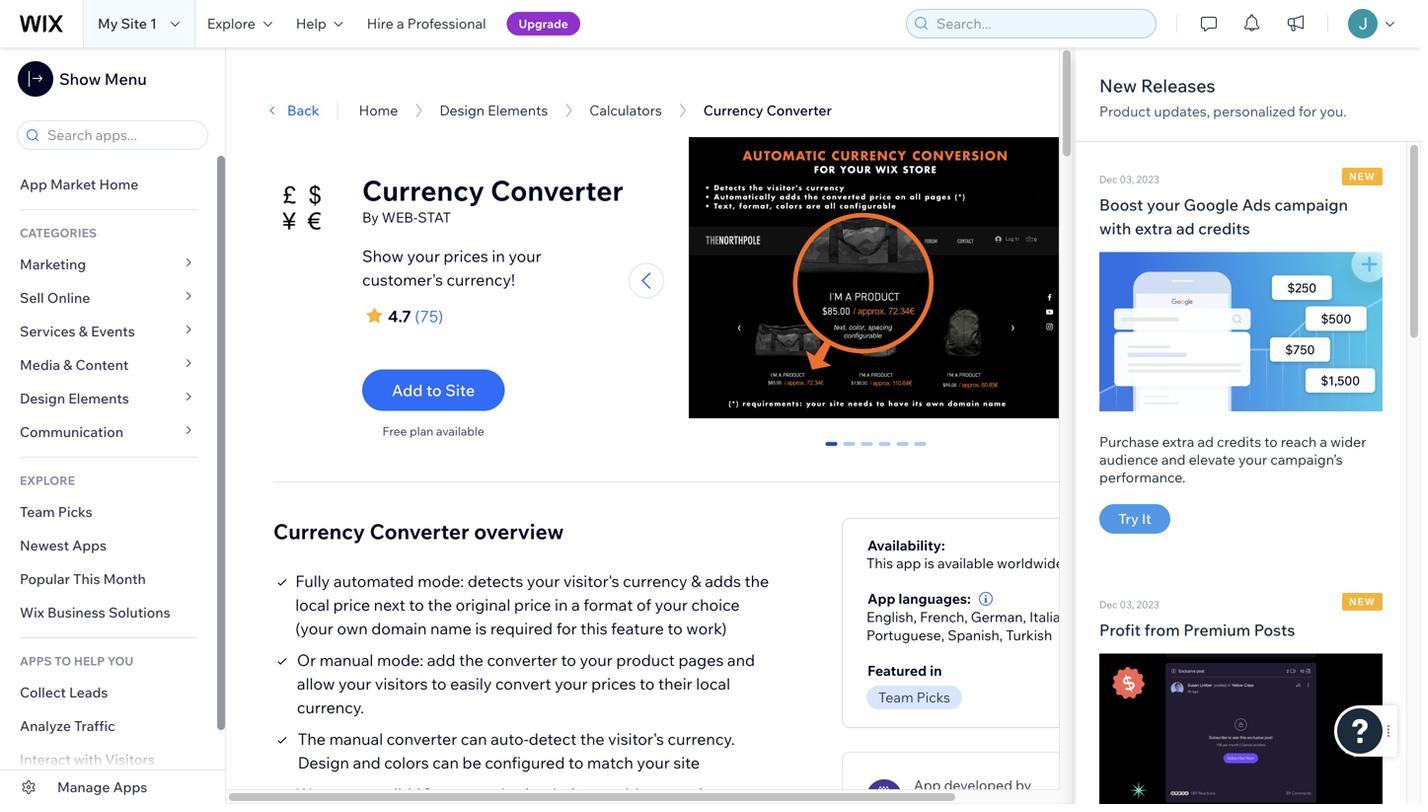 Task type: describe. For each thing, give the bounding box(es) containing it.
help button
[[284, 0, 355, 47]]

your inside 'the manual converter can auto-detect the visitor's currency. design and colors can be configured to match your site'
[[637, 753, 670, 773]]

2
[[863, 442, 871, 461]]

purchase extra ad credits to reach a wider audience and elevate your campaign's performance.
[[1100, 433, 1367, 486]]

business
[[47, 604, 105, 621]]

performance.
[[1100, 469, 1186, 486]]

home link
[[359, 102, 398, 119]]

0 horizontal spatial a
[[397, 15, 404, 32]]

app developed by
[[914, 777, 1032, 794]]

leads
[[69, 684, 108, 701]]

new for boost your google ads campaign with extra ad credits
[[1350, 170, 1376, 183]]

to inside purchase extra ad credits to reach a wider audience and elevate your campaign's performance.
[[1265, 433, 1278, 451]]

choice
[[692, 595, 740, 615]]

local inside the or manual mode: add the converter to your product pages and allow your visitors to easily convert your prices to their local currency.
[[696, 674, 731, 694]]

adds
[[705, 572, 741, 591]]

new releases product updates, personalized for you.
[[1100, 75, 1347, 120]]

try it
[[1119, 510, 1152, 528]]

media & content link
[[0, 348, 217, 382]]

categories
[[20, 226, 97, 240]]

a inside fully automated mode: detects your visitor's currency & adds the local price next to the original price in a format of your choice (your own domain name is required for this feature to work)
[[572, 595, 580, 615]]

back
[[287, 102, 320, 119]]

, down german
[[1000, 627, 1003, 644]]

media
[[20, 356, 60, 374]]

fully
[[295, 572, 330, 591]]

currency. inside the or manual mode: add the converter to your product pages and allow your visitors to easily convert your prices to their local currency.
[[297, 698, 364, 718]]

newest
[[20, 537, 69, 554]]

solutions
[[109, 604, 170, 621]]

0 vertical spatial home
[[359, 102, 398, 119]]

to down add
[[432, 674, 447, 694]]

0 vertical spatial 1
[[150, 15, 157, 32]]

, up spanish
[[965, 609, 968, 626]]

or manual mode: add the converter to your product pages and allow your visitors to easily convert your prices to their local currency.
[[297, 651, 755, 718]]

2 price from the left
[[514, 595, 551, 615]]

from
[[1145, 621, 1180, 640]]

the manual converter can auto-detect the visitor's currency. design and colors can be configured to match your site
[[298, 730, 735, 773]]

own
[[337, 619, 368, 639]]

& for services
[[79, 323, 88, 340]]

all
[[385, 785, 402, 805]]

to left work)
[[668, 619, 683, 639]]

their
[[658, 674, 693, 694]]

visitors
[[105, 751, 155, 769]]

auto-
[[491, 730, 529, 749]]

show menu button
[[18, 61, 147, 97]]

currency. inside 'the manual converter can auto-detect the visitor's currency. design and colors can be configured to match your site'
[[668, 730, 735, 749]]

mode: for visitors
[[377, 651, 424, 670]]

free
[[383, 424, 407, 439]]

we
[[296, 785, 320, 805]]

a inside purchase extra ad credits to reach a wider audience and elevate your campaign's performance.
[[1320, 433, 1328, 451]]

menu
[[105, 69, 147, 89]]

2023 for your
[[1137, 173, 1160, 186]]

languages:
[[899, 590, 971, 608]]

is inside fully automated mode: detects your visitor's currency & adds the local price next to the original price in a format of your choice (your own domain name is required for this feature to work)
[[475, 619, 487, 639]]

marketing
[[20, 256, 86, 273]]

team inside team picks link
[[20, 503, 55, 521]]

your up currency!
[[509, 246, 542, 266]]

converter for currency converter overview
[[370, 519, 469, 545]]

traffic
[[74, 718, 115, 735]]

currency!
[[447, 270, 515, 290]]

be
[[463, 753, 482, 773]]

your inside boost your google ads campaign with extra ad credits
[[1147, 195, 1181, 215]]

& inside fully automated mode: detects your visitor's currency & adds the local price next to the original price in a format of your choice (your own domain name is required for this feature to work)
[[691, 572, 702, 591]]

with inside boost your google ads campaign with extra ad credits
[[1100, 219, 1132, 238]]

developed
[[944, 777, 1013, 794]]

prices inside the or manual mode: add the converter to your product pages and allow your visitors to easily convert your prices to their local currency.
[[591, 674, 636, 694]]

add to site
[[392, 381, 475, 400]]

4
[[899, 442, 907, 461]]

is inside availability: this app is available worldwide.
[[925, 555, 935, 572]]

collect
[[20, 684, 66, 701]]

sell online link
[[0, 281, 217, 315]]

for inside fully automated mode: detects your visitor's currency & adds the local price next to the original price in a format of your choice (your own domain name is required for this feature to work)
[[556, 619, 577, 639]]

0 vertical spatial team picks link
[[0, 496, 217, 529]]

currency for currency converter overview
[[273, 519, 365, 545]]

detect
[[529, 730, 577, 749]]

0 horizontal spatial design elements link
[[0, 382, 217, 416]]

2 horizontal spatial design
[[440, 102, 485, 119]]

visitors
[[375, 674, 428, 694]]

your down 'this'
[[580, 651, 613, 670]]

visitor's inside fully automated mode: detects your visitor's currency & adds the local price next to the original price in a format of your choice (your own domain name is required for this feature to work)
[[564, 572, 620, 591]]

by
[[362, 209, 379, 226]]

in inside fully automated mode: detects your visitor's currency & adds the local price next to the original price in a format of your choice (your own domain name is required for this feature to work)
[[555, 595, 568, 615]]

services & events link
[[0, 315, 217, 348]]

1 vertical spatial team picks link
[[867, 686, 968, 710]]

picks inside featured in team picks
[[917, 689, 951, 706]]

circulating
[[517, 785, 594, 805]]

wix business solutions
[[20, 604, 170, 621]]

overview
[[474, 519, 564, 545]]

hire
[[367, 15, 394, 32]]

credits inside boost your google ads campaign with extra ad credits
[[1199, 219, 1250, 238]]

hire a professional
[[367, 15, 486, 32]]

team picks
[[20, 503, 92, 521]]

75
[[420, 307, 438, 326]]

audience
[[1100, 451, 1159, 468]]

my
[[98, 15, 118, 32]]

dec for profit from premium posts
[[1100, 599, 1118, 611]]

currency for currency converter by web-stat
[[362, 173, 485, 208]]

analyze
[[20, 718, 71, 735]]

2023 for from
[[1137, 599, 1160, 611]]

manual for colors
[[329, 730, 383, 749]]

1 horizontal spatial can
[[461, 730, 487, 749]]

easily
[[450, 674, 492, 694]]

0 1 2 3 4 5
[[828, 442, 925, 461]]

picks inside sidebar element
[[58, 503, 92, 521]]

currency converter logo image
[[273, 179, 333, 238]]

03, for boost
[[1120, 173, 1135, 186]]

your right detects
[[527, 572, 560, 591]]

product
[[616, 651, 675, 670]]

app for app languages:
[[868, 590, 896, 608]]

, up turkish
[[1023, 609, 1027, 626]]

for inside new releases product updates, personalized for you.
[[1299, 103, 1317, 120]]

team inside featured in team picks
[[879, 689, 914, 706]]

currency converter button
[[694, 96, 842, 125]]

app
[[897, 555, 921, 572]]

releases
[[1141, 75, 1216, 97]]

newest apps
[[20, 537, 107, 554]]

featured
[[868, 662, 927, 680]]

web-
[[382, 209, 418, 226]]

english , french , german , italian portuguese , spanish , turkish
[[867, 609, 1069, 644]]

profit from premium posts
[[1100, 621, 1296, 640]]

fully automated mode: detects your visitor's currency & adds the local price next to the original price in a format of your choice (your own domain name is required for this feature to work)
[[295, 572, 769, 639]]

try
[[1119, 510, 1139, 528]]

design inside 'the manual converter can auto-detect the visitor's currency. design and colors can be configured to match your site'
[[298, 753, 349, 773]]

analyze traffic link
[[0, 710, 217, 743]]

0 horizontal spatial site
[[121, 15, 147, 32]]

your right of
[[655, 595, 688, 615]]

stat
[[418, 209, 451, 226]]

currency converter preview 0 image
[[689, 137, 1063, 421]]

site
[[674, 753, 700, 773]]

domain
[[371, 619, 427, 639]]

converter for currency converter by web-stat
[[491, 173, 624, 208]]

with inside sidebar element
[[74, 751, 102, 769]]

Search... field
[[931, 10, 1150, 38]]

and for the manual converter can auto-detect the visitor's currency. design and colors can be configured to match your site
[[353, 753, 381, 773]]

the
[[298, 730, 326, 749]]

name
[[430, 619, 472, 639]]

english
[[867, 609, 914, 626]]

the inside the or manual mode: add the converter to your product pages and allow your visitors to easily convert your prices to their local currency.
[[459, 651, 484, 670]]

5
[[917, 442, 925, 461]]

we support all 160 commonly circulating world currencies.
[[296, 785, 762, 805]]

google
[[1184, 195, 1239, 215]]

dec for boost your google ads campaign with extra ad credits
[[1100, 173, 1118, 186]]

extra inside purchase extra ad credits to reach a wider audience and elevate your campaign's performance.
[[1163, 433, 1195, 451]]

app market home link
[[0, 168, 217, 201]]

1 horizontal spatial design elements link
[[440, 102, 548, 119]]

popular this month
[[20, 571, 146, 588]]

to down 'product'
[[640, 674, 655, 694]]

dec 03, 2023 for boost
[[1100, 173, 1160, 186]]

0 vertical spatial elements
[[488, 102, 548, 119]]

detects
[[468, 572, 524, 591]]

available inside availability: this app is available worldwide.
[[938, 555, 994, 572]]

or
[[297, 651, 316, 670]]

worldwide.
[[997, 555, 1067, 572]]



Task type: vqa. For each thing, say whether or not it's contained in the screenshot.
No
no



Task type: locate. For each thing, give the bounding box(es) containing it.
0 vertical spatial in
[[492, 246, 505, 266]]

2 horizontal spatial a
[[1320, 433, 1328, 451]]

is down original
[[475, 619, 487, 639]]

extra down boost
[[1135, 219, 1173, 238]]

your inside purchase extra ad credits to reach a wider audience and elevate your campaign's performance.
[[1239, 451, 1268, 468]]

hire a professional link
[[355, 0, 498, 47]]

dec 03, 2023
[[1100, 173, 1160, 186], [1100, 599, 1160, 611]]

1 vertical spatial app
[[868, 590, 896, 608]]

0 vertical spatial dec 03, 2023
[[1100, 173, 1160, 186]]

interact with visitors
[[20, 751, 155, 769]]

new
[[1350, 170, 1376, 183], [1350, 596, 1376, 608]]

this up wix business solutions
[[73, 571, 100, 588]]

your
[[1147, 195, 1181, 215], [407, 246, 440, 266], [509, 246, 542, 266], [1239, 451, 1268, 468], [527, 572, 560, 591], [655, 595, 688, 615], [580, 651, 613, 670], [339, 674, 372, 694], [555, 674, 588, 694], [637, 753, 670, 773]]

your right allow
[[339, 674, 372, 694]]

1 03, from the top
[[1120, 173, 1135, 186]]

1 vertical spatial team
[[879, 689, 914, 706]]

the inside 'the manual converter can auto-detect the visitor's currency. design and colors can be configured to match your site'
[[580, 730, 605, 749]]

1 horizontal spatial show
[[362, 246, 404, 266]]

apps for newest apps
[[72, 537, 107, 554]]

0 vertical spatial new
[[1350, 170, 1376, 183]]

0 horizontal spatial converter
[[370, 519, 469, 545]]

currency for currency converter
[[704, 102, 764, 119]]

team
[[20, 503, 55, 521], [879, 689, 914, 706]]

with down boost
[[1100, 219, 1132, 238]]

ad inside purchase extra ad credits to reach a wider audience and elevate your campaign's performance.
[[1198, 433, 1214, 451]]

and for or manual mode: add the converter to your product pages and allow your visitors to easily convert your prices to their local currency.
[[728, 651, 755, 670]]

1 vertical spatial ad
[[1198, 433, 1214, 451]]

1 vertical spatial design
[[20, 390, 65, 407]]

elements down content
[[68, 390, 129, 407]]

& right media
[[63, 356, 72, 374]]

0 vertical spatial apps
[[72, 537, 107, 554]]

1 vertical spatial picks
[[917, 689, 951, 706]]

work)
[[686, 619, 727, 639]]

commonly
[[436, 785, 514, 805]]

show left menu at the left of page
[[59, 69, 101, 89]]

0 horizontal spatial this
[[73, 571, 100, 588]]

to right "next"
[[409, 595, 424, 615]]

a
[[397, 15, 404, 32], [1320, 433, 1328, 451], [572, 595, 580, 615]]

03, for profit
[[1120, 599, 1135, 611]]

popular this month link
[[0, 563, 217, 596]]

visitor's up format
[[564, 572, 620, 591]]

manual inside the or manual mode: add the converter to your product pages and allow your visitors to easily convert your prices to their local currency.
[[320, 651, 374, 670]]

show inside show your prices in your customer's currency!
[[362, 246, 404, 266]]

wix business solutions link
[[0, 596, 217, 630]]

site inside button
[[445, 381, 475, 400]]

1 vertical spatial dec
[[1100, 599, 1118, 611]]

availability: this app is available worldwide.
[[867, 537, 1067, 572]]

apps
[[72, 537, 107, 554], [113, 779, 147, 796]]

design right home link
[[440, 102, 485, 119]]

0 vertical spatial a
[[397, 15, 404, 32]]

currency inside button
[[704, 102, 764, 119]]

0 vertical spatial team
[[20, 503, 55, 521]]

2 dec from the top
[[1100, 599, 1118, 611]]

1 vertical spatial converter
[[491, 173, 624, 208]]

dec 03, 2023 up boost
[[1100, 173, 1160, 186]]

app languages:
[[868, 590, 971, 608]]

is right the app
[[925, 555, 935, 572]]

0 horizontal spatial team
[[20, 503, 55, 521]]

site right my
[[121, 15, 147, 32]]

app inside sidebar element
[[20, 176, 47, 193]]

(your
[[295, 619, 333, 639]]

1 horizontal spatial for
[[1299, 103, 1317, 120]]

the up easily
[[459, 651, 484, 670]]

app left market
[[20, 176, 47, 193]]

team down explore
[[20, 503, 55, 521]]

0 horizontal spatial with
[[74, 751, 102, 769]]

mode: for to
[[418, 572, 464, 591]]

this left the app
[[867, 555, 893, 572]]

local inside fully automated mode: detects your visitor's currency & adds the local price next to the original price in a format of your choice (your own domain name is required for this feature to work)
[[295, 595, 330, 615]]

1 horizontal spatial 1
[[846, 442, 853, 461]]

1 vertical spatial and
[[728, 651, 755, 670]]

1 vertical spatial show
[[362, 246, 404, 266]]

world
[[598, 785, 639, 805]]

1 vertical spatial 1
[[846, 442, 853, 461]]

in up currency!
[[492, 246, 505, 266]]

the up name
[[428, 595, 452, 615]]

your right boost
[[1147, 195, 1181, 215]]

currency. down allow
[[297, 698, 364, 718]]

extra up elevate
[[1163, 433, 1195, 451]]

0 horizontal spatial apps
[[72, 537, 107, 554]]

2 new from the top
[[1350, 596, 1376, 608]]

in inside featured in team picks
[[930, 662, 942, 680]]

ad inside boost your google ads campaign with extra ad credits
[[1176, 219, 1195, 238]]

for
[[1299, 103, 1317, 120], [556, 619, 577, 639]]

0 vertical spatial 2023
[[1137, 173, 1160, 186]]

Search apps... field
[[41, 121, 201, 149]]

currency inside currency converter by web-stat
[[362, 173, 485, 208]]

2 2023 from the top
[[1137, 599, 1160, 611]]

picks up 'newest apps'
[[58, 503, 92, 521]]

1 horizontal spatial with
[[1100, 219, 1132, 238]]

& inside media & content link
[[63, 356, 72, 374]]

1 horizontal spatial home
[[359, 102, 398, 119]]

1 vertical spatial currency.
[[668, 730, 735, 749]]

sidebar element
[[0, 47, 226, 805]]

1 vertical spatial 03,
[[1120, 599, 1135, 611]]

to down fully automated mode: detects your visitor's currency & adds the local price next to the original price in a format of your choice (your own domain name is required for this feature to work)
[[561, 651, 576, 670]]

1 horizontal spatial currency.
[[668, 730, 735, 749]]

posts
[[1254, 621, 1296, 640]]

apps down visitors
[[113, 779, 147, 796]]

1 horizontal spatial is
[[925, 555, 935, 572]]

available up languages: on the right
[[938, 555, 994, 572]]

and up the support
[[353, 753, 381, 773]]

2 vertical spatial app
[[914, 777, 941, 794]]

newest apps link
[[0, 529, 217, 563]]

mode: up the "visitors"
[[377, 651, 424, 670]]

2 vertical spatial a
[[572, 595, 580, 615]]

1 horizontal spatial available
[[938, 555, 994, 572]]

& inside services & events link
[[79, 323, 88, 340]]

design elements down media & content
[[20, 390, 129, 407]]

for left "you."
[[1299, 103, 1317, 120]]

0 vertical spatial mode:
[[418, 572, 464, 591]]

0 vertical spatial site
[[121, 15, 147, 32]]

team picks link
[[0, 496, 217, 529], [867, 686, 968, 710]]

0 horizontal spatial can
[[433, 753, 459, 773]]

premium
[[1184, 621, 1251, 640]]

1 vertical spatial elements
[[68, 390, 129, 407]]

0 vertical spatial with
[[1100, 219, 1132, 238]]

1 new from the top
[[1350, 170, 1376, 183]]

to
[[426, 381, 442, 400], [1265, 433, 1278, 451], [409, 595, 424, 615], [668, 619, 683, 639], [561, 651, 576, 670], [432, 674, 447, 694], [640, 674, 655, 694], [569, 753, 584, 773]]

in right featured in the bottom right of the page
[[930, 662, 942, 680]]

show up the 'customer's'
[[362, 246, 404, 266]]

1 right my
[[150, 15, 157, 32]]

wider
[[1331, 433, 1367, 451]]

0 vertical spatial extra
[[1135, 219, 1173, 238]]

plan
[[410, 424, 434, 439]]

with up 'manage'
[[74, 751, 102, 769]]

home right 'back'
[[359, 102, 398, 119]]

1 horizontal spatial in
[[555, 595, 568, 615]]

0 vertical spatial is
[[925, 555, 935, 572]]

elements down upgrade button
[[488, 102, 548, 119]]

can left be
[[433, 753, 459, 773]]

dec 03, 2023 up profit on the bottom of page
[[1100, 599, 1160, 611]]

0 horizontal spatial picks
[[58, 503, 92, 521]]

2 horizontal spatial in
[[930, 662, 942, 680]]

price up required on the left bottom of page
[[514, 595, 551, 615]]

ad
[[1176, 219, 1195, 238], [1198, 433, 1214, 451]]

1 horizontal spatial picks
[[917, 689, 951, 706]]

show menu
[[59, 69, 147, 89]]

media & content
[[20, 356, 129, 374]]

1 vertical spatial converter
[[387, 730, 457, 749]]

and
[[1162, 451, 1186, 468], [728, 651, 755, 670], [353, 753, 381, 773]]

credits up elevate
[[1217, 433, 1262, 451]]

2 vertical spatial and
[[353, 753, 381, 773]]

boost
[[1100, 195, 1144, 215]]

collect leads link
[[0, 676, 217, 710]]

manage apps link
[[0, 771, 225, 805]]

credits inside purchase extra ad credits to reach a wider audience and elevate your campaign's performance.
[[1217, 433, 1262, 451]]

design inside design elements link
[[20, 390, 65, 407]]

2023 up from at the bottom of the page
[[1137, 599, 1160, 611]]

1 vertical spatial site
[[445, 381, 475, 400]]

apps for manage apps
[[113, 779, 147, 796]]

converter inside 'the manual converter can auto-detect the visitor's currency. design and colors can be configured to match your site'
[[387, 730, 457, 749]]

and inside the or manual mode: add the converter to your product pages and allow your visitors to easily convert your prices to their local currency.
[[728, 651, 755, 670]]

1 vertical spatial new
[[1350, 596, 1376, 608]]

team picks link down featured in the bottom right of the page
[[867, 686, 968, 710]]

converter
[[487, 651, 558, 670], [387, 730, 457, 749]]

interact with visitors link
[[0, 743, 217, 777]]

this for popular
[[73, 571, 100, 588]]

1 dec from the top
[[1100, 173, 1118, 186]]

prices up currency!
[[444, 246, 488, 266]]

ad up elevate
[[1198, 433, 1214, 451]]

your left site
[[637, 753, 670, 773]]

1 vertical spatial local
[[696, 674, 731, 694]]

for left 'this'
[[556, 619, 577, 639]]

local down the fully
[[295, 595, 330, 615]]

app market home
[[20, 176, 138, 193]]

site up free plan available
[[445, 381, 475, 400]]

my site 1
[[98, 15, 157, 32]]

manual right the
[[329, 730, 383, 749]]

app up english
[[868, 590, 896, 608]]

0 vertical spatial available
[[436, 424, 485, 439]]

team down featured in the bottom right of the page
[[879, 689, 914, 706]]

help
[[296, 15, 327, 32]]

the up match
[[580, 730, 605, 749]]

1 horizontal spatial price
[[514, 595, 551, 615]]

your up the 'customer's'
[[407, 246, 440, 266]]

next
[[374, 595, 406, 615]]

feature
[[611, 619, 664, 639]]

add
[[392, 381, 423, 400]]

0 vertical spatial currency
[[704, 102, 764, 119]]

and right pages
[[728, 651, 755, 670]]

0 horizontal spatial design
[[20, 390, 65, 407]]

your right convert
[[555, 674, 588, 694]]

design elements up currency converter by web-stat
[[440, 102, 548, 119]]

show inside show menu button
[[59, 69, 101, 89]]

updates,
[[1154, 103, 1210, 120]]

extra inside boost your google ads campaign with extra ad credits
[[1135, 219, 1173, 238]]

currency
[[623, 572, 688, 591]]

by
[[1016, 777, 1032, 794]]

1 horizontal spatial and
[[728, 651, 755, 670]]

support
[[323, 785, 382, 805]]

1 dec 03, 2023 from the top
[[1100, 173, 1160, 186]]

calculators
[[590, 102, 662, 119]]

1 horizontal spatial converter
[[491, 173, 624, 208]]

1 vertical spatial design elements
[[20, 390, 129, 407]]

convert
[[496, 674, 551, 694]]

1 vertical spatial manual
[[329, 730, 383, 749]]

dec up profit on the bottom of page
[[1100, 599, 1118, 611]]

elements
[[488, 102, 548, 119], [68, 390, 129, 407]]

converter for currency converter
[[767, 102, 832, 119]]

0 horizontal spatial is
[[475, 619, 487, 639]]

2023 up boost
[[1137, 173, 1160, 186]]

credits down 'google'
[[1199, 219, 1250, 238]]

0 vertical spatial ad
[[1176, 219, 1195, 238]]

03, up boost
[[1120, 173, 1135, 186]]

1 price from the left
[[333, 595, 370, 615]]

0 vertical spatial picks
[[58, 503, 92, 521]]

0 vertical spatial design elements
[[440, 102, 548, 119]]

1 horizontal spatial site
[[445, 381, 475, 400]]

mode: inside the or manual mode: add the converter to your product pages and allow your visitors to easily convert your prices to their local currency.
[[377, 651, 424, 670]]

&
[[79, 323, 88, 340], [63, 356, 72, 374], [691, 572, 702, 591]]

your right elevate
[[1239, 451, 1268, 468]]

converter up convert
[[487, 651, 558, 670]]

2 vertical spatial &
[[691, 572, 702, 591]]

, down 'app languages:' at right
[[914, 609, 917, 626]]

design down the
[[298, 753, 349, 773]]

0 vertical spatial and
[[1162, 451, 1186, 468]]

to inside 'the manual converter can auto-detect the visitor's currency. design and colors can be configured to match your site'
[[569, 753, 584, 773]]

design elements inside sidebar element
[[20, 390, 129, 407]]

free plan available
[[383, 424, 485, 439]]

1 horizontal spatial design elements
[[440, 102, 548, 119]]

this for availability:
[[867, 555, 893, 572]]

add
[[427, 651, 456, 670]]

explore
[[207, 15, 256, 32]]

price up the own in the left bottom of the page
[[333, 595, 370, 615]]

team picks link up 'newest apps'
[[0, 496, 217, 529]]

home inside sidebar element
[[99, 176, 138, 193]]

converter inside "currency converter" button
[[767, 102, 832, 119]]

upgrade button
[[507, 12, 580, 36]]

visitor's inside 'the manual converter can auto-detect the visitor's currency. design and colors can be configured to match your site'
[[608, 730, 664, 749]]

design down media
[[20, 390, 65, 407]]

0 vertical spatial dec
[[1100, 173, 1118, 186]]

1 horizontal spatial elements
[[488, 102, 548, 119]]

1 2023 from the top
[[1137, 173, 1160, 186]]

prices inside show your prices in your customer's currency!
[[444, 246, 488, 266]]

apps to help you
[[20, 654, 134, 669]]

this inside availability: this app is available worldwide.
[[867, 555, 893, 572]]

a right hire
[[397, 15, 404, 32]]

0 vertical spatial app
[[20, 176, 47, 193]]

1 horizontal spatial design
[[298, 753, 349, 773]]

home right market
[[99, 176, 138, 193]]

0 horizontal spatial 1
[[150, 15, 157, 32]]

0 vertical spatial can
[[461, 730, 487, 749]]

in
[[492, 246, 505, 266], [555, 595, 568, 615], [930, 662, 942, 680]]

collect leads
[[20, 684, 108, 701]]

product
[[1100, 103, 1151, 120]]

& for media
[[63, 356, 72, 374]]

, down the french
[[942, 627, 945, 644]]

pages
[[679, 651, 724, 670]]

manual down the own in the left bottom of the page
[[320, 651, 374, 670]]

03,
[[1120, 173, 1135, 186], [1120, 599, 1135, 611]]

availability:
[[868, 537, 945, 554]]

mode: inside fully automated mode: detects your visitor's currency & adds the local price next to the original price in a format of your choice (your own domain name is required for this feature to work)
[[418, 572, 464, 591]]

currency. up site
[[668, 730, 735, 749]]

1 vertical spatial with
[[74, 751, 102, 769]]

currency converter by web-stat
[[362, 173, 624, 226]]

1 vertical spatial visitor's
[[608, 730, 664, 749]]

ad down 'google'
[[1176, 219, 1195, 238]]

4.7
[[388, 307, 411, 326]]

elements inside sidebar element
[[68, 390, 129, 407]]

in inside show your prices in your customer's currency!
[[492, 246, 505, 266]]

converter up colors
[[387, 730, 457, 749]]

you
[[107, 654, 134, 669]]

configured
[[485, 753, 565, 773]]

0 vertical spatial 03,
[[1120, 173, 1135, 186]]

show your prices in your customer's currency!
[[362, 246, 542, 290]]

1 vertical spatial home
[[99, 176, 138, 193]]

featured in team picks
[[868, 662, 951, 706]]

it
[[1142, 510, 1152, 528]]

1 horizontal spatial team picks link
[[867, 686, 968, 710]]

reach
[[1281, 433, 1317, 451]]

converter inside the or manual mode: add the converter to your product pages and allow your visitors to easily convert your prices to their local currency.
[[487, 651, 558, 670]]

services
[[20, 323, 76, 340]]

to right add
[[426, 381, 442, 400]]

app left developed
[[914, 777, 941, 794]]

manual for allow
[[320, 651, 374, 670]]

to inside 'add to site' button
[[426, 381, 442, 400]]

campaign
[[1275, 195, 1349, 215]]

new for profit from premium posts
[[1350, 596, 1376, 608]]

can up be
[[461, 730, 487, 749]]

with
[[1100, 219, 1132, 238], [74, 751, 102, 769]]

0 horizontal spatial local
[[295, 595, 330, 615]]

a up campaign's
[[1320, 433, 1328, 451]]

local down pages
[[696, 674, 731, 694]]

and up performance.
[[1162, 451, 1186, 468]]

manage apps
[[57, 779, 147, 796]]

manual inside 'the manual converter can auto-detect the visitor's currency. design and colors can be configured to match your site'
[[329, 730, 383, 749]]

0 vertical spatial currency.
[[297, 698, 364, 718]]

sell online
[[20, 289, 90, 307]]

visitor's
[[564, 572, 620, 591], [608, 730, 664, 749]]

in left format
[[555, 595, 568, 615]]

design elements link
[[440, 102, 548, 119], [0, 382, 217, 416]]

0 horizontal spatial &
[[63, 356, 72, 374]]

design elements link down content
[[0, 382, 217, 416]]

1 horizontal spatial app
[[868, 590, 896, 608]]

converter inside currency converter by web-stat
[[491, 173, 624, 208]]

show for show menu
[[59, 69, 101, 89]]

explore
[[20, 473, 75, 488]]

the right adds
[[745, 572, 769, 591]]

apps
[[20, 654, 52, 669]]

3
[[881, 442, 889, 461]]

manage
[[57, 779, 110, 796]]

picks down featured in the bottom right of the page
[[917, 689, 951, 706]]

app for app developed by
[[914, 777, 941, 794]]

prices
[[444, 246, 488, 266], [591, 674, 636, 694]]

1 left 2
[[846, 442, 853, 461]]

2 horizontal spatial converter
[[767, 102, 832, 119]]

03, up profit on the bottom of page
[[1120, 599, 1135, 611]]

app for app market home
[[20, 176, 47, 193]]

1 vertical spatial a
[[1320, 433, 1328, 451]]

and inside purchase extra ad credits to reach a wider audience and elevate your campaign's performance.
[[1162, 451, 1186, 468]]

0 horizontal spatial available
[[436, 424, 485, 439]]

a left format
[[572, 595, 580, 615]]

this
[[581, 619, 608, 639]]

0 vertical spatial design
[[440, 102, 485, 119]]

apps up popular this month
[[72, 537, 107, 554]]

online
[[47, 289, 90, 307]]

2 vertical spatial design
[[298, 753, 349, 773]]

and inside 'the manual converter can auto-detect the visitor's currency. design and colors can be configured to match your site'
[[353, 753, 381, 773]]

0 horizontal spatial and
[[353, 753, 381, 773]]

design elements link up currency converter by web-stat
[[440, 102, 548, 119]]

dec 03, 2023 for profit
[[1100, 599, 1160, 611]]

2 03, from the top
[[1120, 599, 1135, 611]]

mode:
[[418, 572, 464, 591], [377, 651, 424, 670]]

this inside the popular this month link
[[73, 571, 100, 588]]

& left adds
[[691, 572, 702, 591]]

1 vertical spatial &
[[63, 356, 72, 374]]

required
[[490, 619, 553, 639]]

2 dec 03, 2023 from the top
[[1100, 599, 1160, 611]]

0 vertical spatial manual
[[320, 651, 374, 670]]

0 vertical spatial design elements link
[[440, 102, 548, 119]]

show for show your prices in your customer's currency!
[[362, 246, 404, 266]]

1 vertical spatial is
[[475, 619, 487, 639]]



